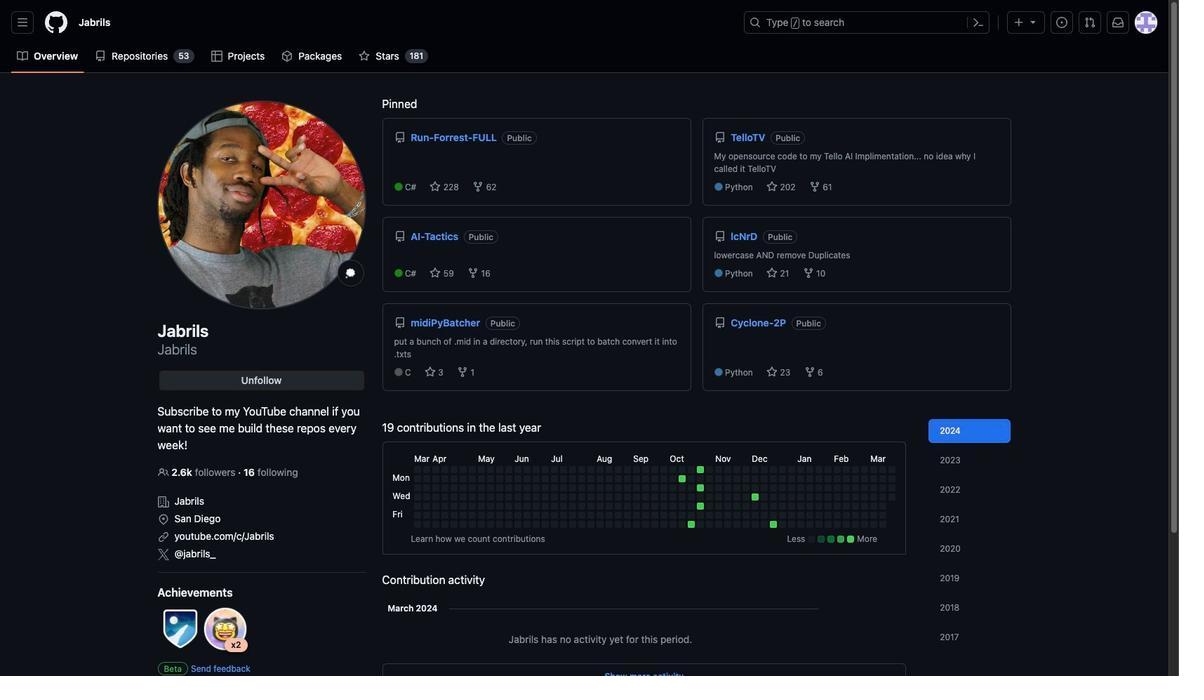 Task type: locate. For each thing, give the bounding box(es) containing it.
repo image
[[95, 51, 106, 62], [394, 132, 405, 143], [714, 132, 726, 143], [394, 231, 405, 242], [394, 317, 405, 329]]

view jabrils's full-sized avatar image
[[158, 101, 365, 309]]

forks image
[[809, 181, 821, 192], [804, 366, 816, 378]]

2 repo image from the top
[[714, 317, 726, 329]]

stars image
[[767, 181, 778, 192], [430, 267, 441, 279], [767, 366, 778, 378]]

cell
[[414, 466, 421, 473], [424, 466, 431, 473], [433, 466, 440, 473], [442, 466, 449, 473], [451, 466, 458, 473], [460, 466, 467, 473], [469, 466, 476, 473], [478, 466, 485, 473], [487, 466, 494, 473], [497, 466, 504, 473], [506, 466, 513, 473], [515, 466, 522, 473], [524, 466, 531, 473], [533, 466, 540, 473], [542, 466, 549, 473], [551, 466, 558, 473], [560, 466, 567, 473], [570, 466, 577, 473], [579, 466, 586, 473], [588, 466, 595, 473], [597, 466, 604, 473], [606, 466, 613, 473], [615, 466, 622, 473], [624, 466, 631, 473], [633, 466, 640, 473], [643, 466, 650, 473], [652, 466, 659, 473], [661, 466, 668, 473], [670, 466, 677, 473], [679, 466, 686, 473], [688, 466, 695, 473], [697, 466, 704, 473], [706, 466, 713, 473], [716, 466, 723, 473], [725, 466, 732, 473], [734, 466, 741, 473], [743, 466, 750, 473], [752, 466, 759, 473], [761, 466, 768, 473], [770, 466, 777, 473], [779, 466, 787, 473], [789, 466, 796, 473], [798, 466, 805, 473], [807, 466, 814, 473], [816, 466, 823, 473], [825, 466, 832, 473], [834, 466, 841, 473], [843, 466, 850, 473], [852, 466, 860, 473], [862, 466, 869, 473], [871, 466, 878, 473], [880, 466, 887, 473], [889, 466, 896, 473], [414, 475, 421, 482], [424, 475, 431, 482], [433, 475, 440, 482], [442, 475, 449, 482], [451, 475, 458, 482], [460, 475, 467, 482], [469, 475, 476, 482], [478, 475, 485, 482], [487, 475, 494, 482], [497, 475, 504, 482], [506, 475, 513, 482], [515, 475, 522, 482], [524, 475, 531, 482], [533, 475, 540, 482], [542, 475, 549, 482], [551, 475, 558, 482], [560, 475, 567, 482], [570, 475, 577, 482], [579, 475, 586, 482], [588, 475, 595, 482], [597, 475, 604, 482], [606, 475, 613, 482], [615, 475, 622, 482], [624, 475, 631, 482], [633, 475, 640, 482], [643, 475, 650, 482], [652, 475, 659, 482], [661, 475, 668, 482], [670, 475, 677, 482], [679, 475, 686, 482], [688, 475, 695, 482], [697, 475, 704, 482], [706, 475, 713, 482], [716, 475, 723, 482], [725, 475, 732, 482], [734, 475, 741, 482], [743, 475, 750, 482], [752, 475, 759, 482], [761, 475, 768, 482], [770, 475, 777, 482], [779, 475, 787, 482], [789, 475, 796, 482], [798, 475, 805, 482], [807, 475, 814, 482], [816, 475, 823, 482], [825, 475, 832, 482], [834, 475, 841, 482], [843, 475, 850, 482], [852, 475, 860, 482], [862, 475, 869, 482], [871, 475, 878, 482], [880, 475, 887, 482], [889, 475, 896, 482], [414, 484, 421, 491], [424, 484, 431, 491], [433, 484, 440, 491], [442, 484, 449, 491], [451, 484, 458, 491], [460, 484, 467, 491], [469, 484, 476, 491], [478, 484, 485, 491], [487, 484, 494, 491], [497, 484, 504, 491], [506, 484, 513, 491], [515, 484, 522, 491], [524, 484, 531, 491], [533, 484, 540, 491], [542, 484, 549, 491], [551, 484, 558, 491], [560, 484, 567, 491], [570, 484, 577, 491], [579, 484, 586, 491], [588, 484, 595, 491], [597, 484, 604, 491], [606, 484, 613, 491], [615, 484, 622, 491], [624, 484, 631, 491], [633, 484, 640, 491], [643, 484, 650, 491], [652, 484, 659, 491], [661, 484, 668, 491], [670, 484, 677, 491], [679, 484, 686, 491], [688, 484, 695, 491], [697, 484, 704, 491], [706, 484, 713, 491], [716, 484, 723, 491], [725, 484, 732, 491], [734, 484, 741, 491], [743, 484, 750, 491], [752, 484, 759, 491], [761, 484, 768, 491], [770, 484, 777, 491], [779, 484, 787, 491], [789, 484, 796, 491], [798, 484, 805, 491], [807, 484, 814, 491], [816, 484, 823, 491], [825, 484, 832, 491], [834, 484, 841, 491], [843, 484, 850, 491], [852, 484, 860, 491], [862, 484, 869, 491], [871, 484, 878, 491], [880, 484, 887, 491], [889, 484, 896, 491], [414, 494, 421, 501], [424, 494, 431, 501], [433, 494, 440, 501], [442, 494, 449, 501], [451, 494, 458, 501], [460, 494, 467, 501], [469, 494, 476, 501], [478, 494, 485, 501], [487, 494, 494, 501], [497, 494, 504, 501], [506, 494, 513, 501], [515, 494, 522, 501], [524, 494, 531, 501], [533, 494, 540, 501], [542, 494, 549, 501], [551, 494, 558, 501], [560, 494, 567, 501], [570, 494, 577, 501], [579, 494, 586, 501], [588, 494, 595, 501], [597, 494, 604, 501], [606, 494, 613, 501], [615, 494, 622, 501], [624, 494, 631, 501], [633, 494, 640, 501], [643, 494, 650, 501], [652, 494, 659, 501], [661, 494, 668, 501], [670, 494, 677, 501], [679, 494, 686, 501], [688, 494, 695, 501], [697, 494, 704, 501], [706, 494, 713, 501], [716, 494, 723, 501], [725, 494, 732, 501], [734, 494, 741, 501], [743, 494, 750, 501], [752, 494, 759, 501], [761, 494, 768, 501], [770, 494, 777, 501], [779, 494, 787, 501], [789, 494, 796, 501], [798, 494, 805, 501], [807, 494, 814, 501], [816, 494, 823, 501], [825, 494, 832, 501], [834, 494, 841, 501], [843, 494, 850, 501], [852, 494, 860, 501], [862, 494, 869, 501], [871, 494, 878, 501], [880, 494, 887, 501], [889, 494, 896, 501], [414, 503, 421, 510], [424, 503, 431, 510], [433, 503, 440, 510], [442, 503, 449, 510], [451, 503, 458, 510], [460, 503, 467, 510], [469, 503, 476, 510], [478, 503, 485, 510], [487, 503, 494, 510], [497, 503, 504, 510], [506, 503, 513, 510], [515, 503, 522, 510], [524, 503, 531, 510], [533, 503, 540, 510], [542, 503, 549, 510], [551, 503, 558, 510], [560, 503, 567, 510], [570, 503, 577, 510], [579, 503, 586, 510], [588, 503, 595, 510], [597, 503, 604, 510], [606, 503, 613, 510], [615, 503, 622, 510], [624, 503, 631, 510], [633, 503, 640, 510], [643, 503, 650, 510], [652, 503, 659, 510], [661, 503, 668, 510], [670, 503, 677, 510], [679, 503, 686, 510], [688, 503, 695, 510], [697, 503, 704, 510], [706, 503, 713, 510], [716, 503, 723, 510], [725, 503, 732, 510], [734, 503, 741, 510], [743, 503, 750, 510], [752, 503, 759, 510], [761, 503, 768, 510], [770, 503, 777, 510], [779, 503, 787, 510], [789, 503, 796, 510], [798, 503, 805, 510], [807, 503, 814, 510], [816, 503, 823, 510], [825, 503, 832, 510], [834, 503, 841, 510], [843, 503, 850, 510], [852, 503, 860, 510], [862, 503, 869, 510], [871, 503, 878, 510], [880, 503, 887, 510], [414, 512, 421, 519], [424, 512, 431, 519], [433, 512, 440, 519], [442, 512, 449, 519], [451, 512, 458, 519], [460, 512, 467, 519], [469, 512, 476, 519], [478, 512, 485, 519], [487, 512, 494, 519], [497, 512, 504, 519], [506, 512, 513, 519], [515, 512, 522, 519], [524, 512, 531, 519], [533, 512, 540, 519], [542, 512, 549, 519], [551, 512, 558, 519], [560, 512, 567, 519], [570, 512, 577, 519], [579, 512, 586, 519], [588, 512, 595, 519], [597, 512, 604, 519], [606, 512, 613, 519], [615, 512, 622, 519], [624, 512, 631, 519], [633, 512, 640, 519], [643, 512, 650, 519], [652, 512, 659, 519], [661, 512, 668, 519], [670, 512, 677, 519], [679, 512, 686, 519], [688, 512, 695, 519], [697, 512, 704, 519], [706, 512, 713, 519], [716, 512, 723, 519], [725, 512, 732, 519], [734, 512, 741, 519], [743, 512, 750, 519], [752, 512, 759, 519], [761, 512, 768, 519], [770, 512, 777, 519], [779, 512, 787, 519], [789, 512, 796, 519], [798, 512, 805, 519], [807, 512, 814, 519], [816, 512, 823, 519], [825, 512, 832, 519], [834, 512, 841, 519], [843, 512, 850, 519], [852, 512, 860, 519], [862, 512, 869, 519], [871, 512, 878, 519], [880, 512, 887, 519], [414, 521, 421, 528], [424, 521, 431, 528], [433, 521, 440, 528], [442, 521, 449, 528], [451, 521, 458, 528], [460, 521, 467, 528], [469, 521, 476, 528], [478, 521, 485, 528], [487, 521, 494, 528], [497, 521, 504, 528], [506, 521, 513, 528], [515, 521, 522, 528], [524, 521, 531, 528], [533, 521, 540, 528], [542, 521, 549, 528], [551, 521, 558, 528], [560, 521, 567, 528], [570, 521, 577, 528], [579, 521, 586, 528], [588, 521, 595, 528], [597, 521, 604, 528], [606, 521, 613, 528], [615, 521, 622, 528], [624, 521, 631, 528], [633, 521, 640, 528], [643, 521, 650, 528], [652, 521, 659, 528], [661, 521, 668, 528], [670, 521, 677, 528], [679, 521, 686, 528], [688, 521, 695, 528], [697, 521, 704, 528], [706, 521, 713, 528], [716, 521, 723, 528], [725, 521, 732, 528], [734, 521, 741, 528], [743, 521, 750, 528], [752, 521, 759, 528], [761, 521, 768, 528], [770, 521, 777, 528], [779, 521, 787, 528], [789, 521, 796, 528], [798, 521, 805, 528], [807, 521, 814, 528], [816, 521, 823, 528], [825, 521, 832, 528], [834, 521, 841, 528], [843, 521, 850, 528], [852, 521, 860, 528], [862, 521, 869, 528], [871, 521, 878, 528], [880, 521, 887, 528]]

0 vertical spatial stars image
[[430, 181, 441, 192]]

issue opened image
[[1057, 17, 1068, 28]]

1 repo image from the top
[[714, 231, 726, 242]]

people image
[[158, 467, 169, 478]]

1 vertical spatial repo image
[[714, 317, 726, 329]]

stars image for the bottommost forks image
[[767, 366, 778, 378]]

0 vertical spatial forks image
[[809, 181, 821, 192]]

location image
[[158, 514, 169, 525]]

stars image
[[430, 181, 441, 192], [767, 267, 778, 279], [425, 366, 436, 378]]

command palette image
[[973, 17, 984, 28]]

repo image for the middle stars image
[[714, 231, 726, 242]]

stars image for forks image to the top
[[767, 181, 778, 192]]

1 vertical spatial stars image
[[430, 267, 441, 279]]

fork image
[[457, 366, 468, 378]]

organization image
[[158, 496, 169, 508]]

forks image
[[473, 181, 484, 192], [468, 267, 479, 279], [803, 267, 814, 279]]

0 vertical spatial repo image
[[714, 231, 726, 242]]

table image
[[211, 51, 222, 62]]

grid
[[391, 451, 898, 530]]

organization: jabrils element
[[158, 491, 365, 508]]

repo image for stars icon corresponding to forks image to the top
[[714, 132, 726, 143]]

repo image for the bottommost stars image
[[394, 317, 405, 329]]

repo image
[[714, 231, 726, 242], [714, 317, 726, 329]]

0 vertical spatial stars image
[[767, 181, 778, 192]]

link image
[[158, 531, 169, 543]]

2 vertical spatial stars image
[[767, 366, 778, 378]]



Task type: vqa. For each thing, say whether or not it's contained in the screenshot.
the bottom feedback
no



Task type: describe. For each thing, give the bounding box(es) containing it.
1 vertical spatial stars image
[[767, 267, 778, 279]]

achievement: arctic code vault contributor image
[[158, 607, 203, 651]]

book image
[[17, 51, 28, 62]]

repo image for stars icon to the middle
[[394, 231, 405, 242]]

notifications image
[[1113, 17, 1124, 28]]

git pull request image
[[1085, 17, 1096, 28]]

repo image for the bottommost forks image stars icon
[[714, 317, 726, 329]]

triangle down image
[[1028, 16, 1039, 27]]

Unfollow Jabrils submit
[[158, 369, 365, 392]]

star image
[[359, 51, 370, 62]]

1 vertical spatial forks image
[[804, 366, 816, 378]]

achievement: starstruck image
[[203, 607, 247, 651]]

home location: san diego element
[[158, 508, 365, 526]]

package image
[[282, 51, 293, 62]]

plus image
[[1014, 17, 1025, 28]]

homepage image
[[45, 11, 67, 34]]

feature release label: beta element
[[158, 662, 188, 676]]

2 vertical spatial stars image
[[425, 366, 436, 378]]



